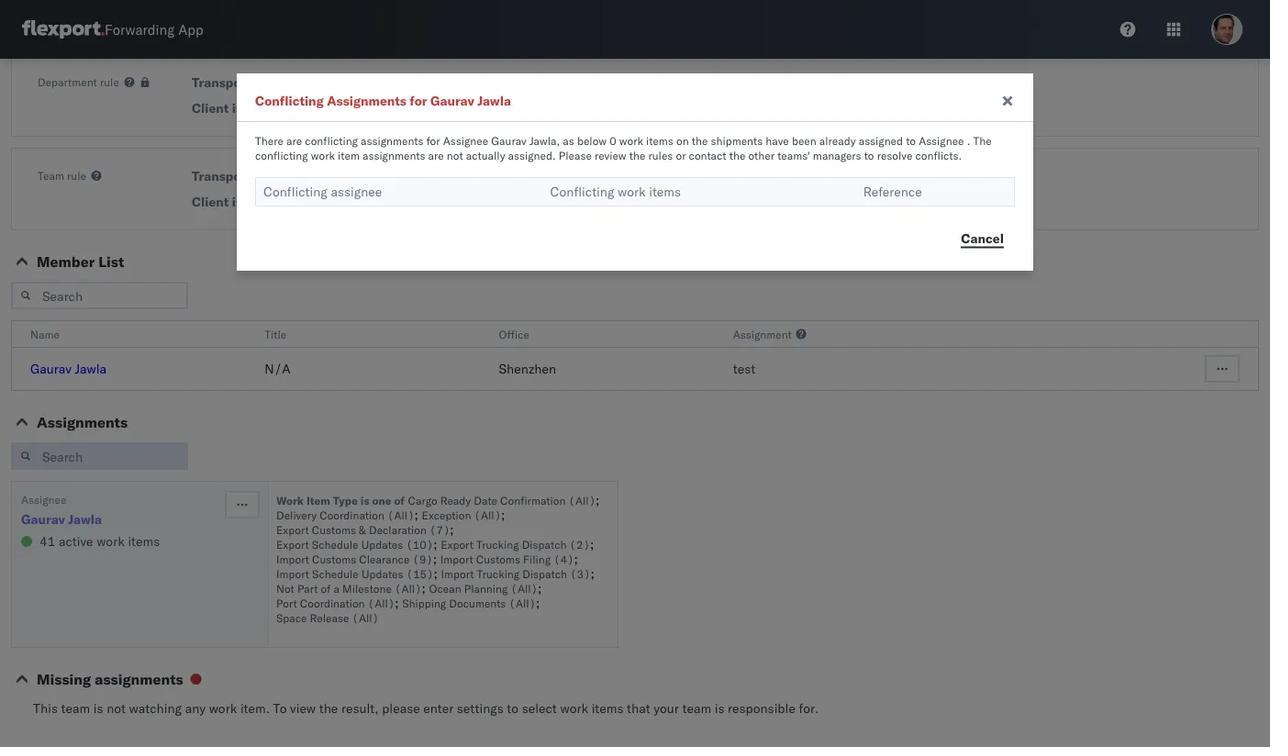 Task type: describe. For each thing, give the bounding box(es) containing it.
mode for transportation mode is one of
[[286, 168, 321, 184]]

work
[[276, 493, 304, 507]]

studio apparel (36919) ; bookings test consignee (42785) ; vandelay west (14163)
[[287, 100, 798, 116]]

,
[[557, 134, 560, 147]]

ocean inside cargo ready date confirmation (all) ; delivery coordination (all) ; exception (all) ; export customs & declaration (7) ; export schedule updates (10) ; export trucking dispatch (2) ; import customs clearance (9) ; import customs filing (4) ; import schedule updates (15) ; import trucking dispatch (3) ; not part of a milestone (all) ; ocean planning (all) ; port coordination (all) ; shipping documents (all) ; space release (all)
[[429, 582, 461, 595]]

assigned
[[859, 134, 903, 147]]

team rule
[[38, 168, 86, 182]]

as
[[563, 134, 574, 147]]

release
[[310, 611, 349, 625]]

is left the responsible
[[715, 700, 725, 717]]

reference
[[864, 184, 922, 200]]

cargo
[[408, 493, 437, 507]]

2 horizontal spatial assignee
[[919, 134, 964, 147]]

of up conflicting assignments for gaurav jawla
[[363, 74, 375, 90]]

(3)
[[570, 567, 591, 581]]

a
[[334, 582, 340, 595]]

is down missing assignments
[[93, 700, 103, 717]]

customs up a
[[312, 552, 356, 566]]

1 vertical spatial trucking
[[477, 567, 520, 581]]

the up contact
[[692, 134, 708, 147]]

(15)
[[406, 567, 434, 581]]

1 vertical spatial for
[[427, 134, 440, 147]]

truck up consignee on the left
[[545, 74, 577, 90]]

mode for transportation mode is one of ocean fcl ocean lcl
[[286, 74, 321, 90]]

type
[[333, 493, 358, 507]]

that
[[627, 700, 651, 717]]

0 vertical spatial assignments
[[327, 93, 407, 109]]

(7)
[[430, 523, 450, 537]]

work inside . the conflicting work item assignments are not actually assigned. please review the rules or contact the other teams' managers to resolve conflicts.
[[311, 148, 335, 162]]

department
[[38, 75, 97, 89]]

(9)
[[413, 552, 433, 566]]

review
[[595, 148, 627, 162]]

view
[[290, 700, 316, 717]]

assignee gaurav jawla
[[21, 493, 102, 527]]

ocean fcl ; ocean lcl ; air ; truck ; truck international
[[379, 168, 695, 184]]

conflicts.
[[916, 148, 962, 162]]

n/a
[[265, 361, 291, 377]]

work item type is one of
[[276, 493, 405, 507]]

0 horizontal spatial (14163)
[[335, 194, 390, 210]]

your
[[654, 700, 679, 717]]

teams'
[[778, 148, 810, 162]]

client is vandelay west (14163)
[[192, 194, 390, 210]]

the right the view
[[319, 700, 338, 717]]

member
[[37, 252, 95, 271]]

2 horizontal spatial to
[[906, 134, 916, 147]]

transportation mode is one of ocean fcl ocean lcl
[[192, 74, 514, 90]]

client for client is one of
[[192, 100, 229, 116]]

0 vertical spatial trucking
[[476, 537, 519, 551]]

office
[[499, 327, 530, 341]]

one down item
[[337, 168, 360, 184]]

filing
[[523, 552, 551, 566]]

is up apparel
[[324, 74, 334, 90]]

jawla inside assignee gaurav jawla
[[68, 511, 102, 527]]

cancel
[[961, 230, 1004, 246]]

conflicting for conflicting work items
[[550, 184, 615, 200]]

member list
[[37, 252, 124, 271]]

0 horizontal spatial assignments
[[37, 413, 128, 431]]

1 vertical spatial vandelay
[[246, 194, 299, 210]]

0 vertical spatial dispatch
[[522, 537, 567, 551]]

one up declaration on the left bottom of the page
[[372, 493, 391, 507]]

. the conflicting work item assignments are not actually assigned. please review the rules or contact the other teams' managers to resolve conflicts.
[[255, 134, 992, 162]]

missing
[[37, 670, 91, 689]]

customs left & at bottom
[[312, 523, 356, 537]]

assigned.
[[508, 148, 556, 162]]

client for client is vandelay west (14163)
[[192, 194, 229, 210]]

for.
[[799, 700, 819, 717]]

date
[[474, 493, 498, 507]]

confirmation
[[500, 493, 566, 507]]

list
[[98, 252, 124, 271]]

gaurav down name
[[30, 361, 72, 377]]

there are conflicting assignments for assignee gaurav jawla , as below 0 work items on the shipments have been already assigned to assignee
[[255, 134, 964, 147]]

is left studio
[[232, 100, 242, 116]]

test
[[733, 361, 756, 377]]

watching
[[129, 700, 182, 717]]

transportation for transportation mode is one of ocean fcl ocean lcl
[[192, 74, 283, 90]]

1 vertical spatial west
[[302, 194, 331, 210]]

result,
[[341, 700, 379, 717]]

or
[[676, 148, 686, 162]]

(2)
[[570, 537, 590, 551]]

planning
[[464, 582, 508, 595]]

test
[[497, 100, 521, 116]]

2 vertical spatial to
[[507, 700, 519, 717]]

1 international from the top
[[620, 74, 695, 90]]

responsible
[[728, 700, 796, 717]]

(4)
[[554, 552, 574, 566]]

apparel
[[328, 100, 373, 116]]

milestone
[[343, 582, 392, 595]]

forwarding app
[[105, 21, 203, 38]]

.
[[967, 134, 971, 147]]

part
[[297, 582, 318, 595]]

to
[[273, 700, 287, 717]]

resolve
[[877, 148, 913, 162]]

actually
[[466, 148, 505, 162]]

41 active work items
[[39, 533, 160, 549]]

; truck truck international
[[538, 74, 695, 90]]

ready
[[440, 493, 471, 507]]

2 team from the left
[[683, 700, 712, 717]]

item
[[338, 148, 360, 162]]

(36919)
[[377, 100, 433, 116]]

consignee
[[525, 100, 586, 116]]

1 horizontal spatial assignee
[[443, 134, 488, 147]]

ocean up conflicting assignments for gaurav jawla
[[379, 74, 416, 90]]

shenzhen
[[499, 361, 556, 377]]

select
[[522, 700, 557, 717]]

0 vertical spatial coordination
[[320, 508, 385, 522]]

truck down review
[[585, 168, 617, 184]]

one up apparel
[[337, 74, 360, 90]]

&
[[359, 523, 366, 537]]

forwarding
[[105, 21, 175, 38]]

of left studio
[[271, 100, 284, 116]]

ocean down (36919) at the top left of page
[[379, 168, 416, 184]]

on
[[677, 134, 689, 147]]

1 vertical spatial dispatch
[[523, 567, 567, 581]]

managers
[[813, 148, 862, 162]]

below
[[577, 134, 607, 147]]

gaurav inside assignee gaurav jawla
[[21, 511, 65, 527]]

are inside . the conflicting work item assignments are not actually assigned. please review the rules or contact the other teams' managers to resolve conflicts.
[[428, 148, 444, 162]]

1 fcl from the top
[[420, 74, 443, 90]]

0 vertical spatial assignments
[[361, 134, 424, 147]]

conflicting work items
[[550, 184, 681, 200]]

conflicting for work
[[255, 148, 308, 162]]



Task type: locate. For each thing, give the bounding box(es) containing it.
work right select
[[560, 700, 588, 717]]

0 vertical spatial international
[[620, 74, 695, 90]]

(14163) down item
[[335, 194, 390, 210]]

work right 0
[[619, 134, 643, 147]]

mode
[[286, 74, 321, 90], [286, 168, 321, 184]]

are
[[286, 134, 302, 147], [428, 148, 444, 162]]

1 team from the left
[[61, 700, 90, 717]]

0 vertical spatial fcl
[[420, 74, 443, 90]]

to inside . the conflicting work item assignments are not actually assigned. please review the rules or contact the other teams' managers to resolve conflicts.
[[864, 148, 874, 162]]

0 vertical spatial are
[[286, 134, 302, 147]]

department rule
[[38, 75, 119, 89]]

items down rules
[[649, 184, 681, 200]]

conflicting inside . the conflicting work item assignments are not actually assigned. please review the rules or contact the other teams' managers to resolve conflicts.
[[255, 148, 308, 162]]

already
[[820, 134, 856, 147]]

1 mode from the top
[[286, 74, 321, 90]]

1 vertical spatial conflicting
[[255, 148, 308, 162]]

for
[[410, 93, 427, 109], [427, 134, 440, 147]]

conflicting for assignments
[[305, 134, 358, 147]]

0 horizontal spatial vandelay
[[246, 194, 299, 210]]

assignments right item
[[363, 148, 425, 162]]

items up rules
[[646, 134, 674, 147]]

clearance
[[359, 552, 410, 566]]

items left that
[[592, 700, 624, 717]]

vandelay down transportation mode is one of
[[246, 194, 299, 210]]

1 vertical spatial schedule
[[312, 567, 359, 581]]

forwarding app link
[[22, 20, 203, 39]]

shipments
[[711, 134, 763, 147]]

conflicting
[[255, 93, 324, 109], [263, 184, 328, 200], [550, 184, 615, 200]]

(42785)
[[590, 100, 645, 116]]

(14163) up have
[[742, 100, 798, 116]]

contact
[[689, 148, 727, 162]]

rule right team
[[67, 168, 86, 182]]

customs
[[312, 523, 356, 537], [312, 552, 356, 566], [476, 552, 520, 566]]

not inside . the conflicting work item assignments are not actually assigned. please review the rules or contact the other teams' managers to resolve conflicts.
[[447, 148, 463, 162]]

for down (36919) at the top left of page
[[427, 134, 440, 147]]

gaurav jawla link
[[30, 361, 107, 377], [21, 510, 102, 529]]

declaration
[[369, 523, 427, 537]]

1 vertical spatial lcl
[[491, 168, 514, 184]]

2 fcl from the top
[[420, 168, 443, 184]]

truck up (42785)
[[585, 74, 617, 90]]

the left rules
[[629, 148, 646, 162]]

team right your
[[683, 700, 712, 717]]

fcl down (36919) at the top left of page
[[420, 168, 443, 184]]

1 search text field from the top
[[11, 282, 188, 309]]

import
[[276, 552, 309, 566], [440, 552, 473, 566], [276, 567, 309, 581], [441, 567, 474, 581]]

of
[[363, 74, 375, 90], [271, 100, 284, 116], [363, 168, 375, 184], [394, 493, 405, 507], [321, 582, 331, 595]]

enter
[[424, 700, 454, 717]]

2 client from the top
[[192, 194, 229, 210]]

ocean down actually on the left top of page
[[450, 168, 488, 184]]

conflicting up there
[[255, 93, 324, 109]]

2 lcl from the top
[[491, 168, 514, 184]]

assignments inside . the conflicting work item assignments are not actually assigned. please review the rules or contact the other teams' managers to resolve conflicts.
[[363, 148, 425, 162]]

(14163)
[[742, 100, 798, 116], [335, 194, 390, 210]]

are right there
[[286, 134, 302, 147]]

international
[[620, 74, 695, 90], [620, 168, 695, 184]]

dispatch down filing
[[523, 567, 567, 581]]

client down app
[[192, 100, 229, 116]]

conflicting assignee
[[263, 184, 382, 200]]

0 vertical spatial lcl
[[491, 74, 514, 90]]

coordination up release
[[300, 596, 365, 610]]

0 vertical spatial not
[[447, 148, 463, 162]]

transportation
[[192, 74, 283, 90], [192, 168, 283, 184]]

conflicting up item
[[305, 134, 358, 147]]

team
[[38, 168, 64, 182]]

been
[[792, 134, 817, 147]]

fcl
[[420, 74, 443, 90], [420, 168, 443, 184]]

(all)
[[569, 493, 596, 507], [387, 508, 415, 522], [474, 508, 501, 522], [395, 582, 422, 595], [511, 582, 538, 595], [368, 596, 395, 610], [509, 596, 536, 610], [352, 611, 379, 625]]

gaurav up "assigned."
[[491, 134, 527, 147]]

0 vertical spatial client
[[192, 100, 229, 116]]

items right active
[[128, 533, 160, 549]]

1 horizontal spatial team
[[683, 700, 712, 717]]

assignments up watching
[[95, 670, 183, 689]]

assignments down the gaurav jawla
[[37, 413, 128, 431]]

0 vertical spatial gaurav jawla link
[[30, 361, 107, 377]]

0 vertical spatial transportation
[[192, 74, 283, 90]]

0 horizontal spatial are
[[286, 134, 302, 147]]

to up resolve
[[906, 134, 916, 147]]

2 international from the top
[[620, 168, 695, 184]]

of left a
[[321, 582, 331, 595]]

0 vertical spatial updates
[[361, 537, 403, 551]]

0 vertical spatial search text field
[[11, 282, 188, 309]]

assignments
[[361, 134, 424, 147], [363, 148, 425, 162], [95, 670, 183, 689]]

assignment
[[733, 327, 792, 341]]

updates
[[361, 537, 403, 551], [362, 567, 404, 581]]

assignments down (36919) at the top left of page
[[361, 134, 424, 147]]

search text field up assignee gaurav jawla
[[11, 442, 188, 470]]

lcl
[[491, 74, 514, 90], [491, 168, 514, 184]]

west down transportation mode is one of
[[302, 194, 331, 210]]

items
[[646, 134, 674, 147], [649, 184, 681, 200], [128, 533, 160, 549], [592, 700, 624, 717]]

of inside cargo ready date confirmation (all) ; delivery coordination (all) ; exception (all) ; export customs & declaration (7) ; export schedule updates (10) ; export trucking dispatch (2) ; import customs clearance (9) ; import customs filing (4) ; import schedule updates (15) ; import trucking dispatch (3) ; not part of a milestone (all) ; ocean planning (all) ; port coordination (all) ; shipping documents (all) ; space release (all)
[[321, 582, 331, 595]]

0 horizontal spatial not
[[107, 700, 126, 717]]

international up (42785)
[[620, 74, 695, 90]]

1 horizontal spatial assignments
[[327, 93, 407, 109]]

team right this
[[61, 700, 90, 717]]

mode up studio
[[286, 74, 321, 90]]

1 lcl from the top
[[491, 74, 514, 90]]

port
[[276, 596, 297, 610]]

gaurav jawla link down name
[[30, 361, 107, 377]]

0
[[610, 134, 617, 147]]

work left item
[[311, 148, 335, 162]]

assignee up actually on the left top of page
[[443, 134, 488, 147]]

1 client from the top
[[192, 100, 229, 116]]

updates up 'clearance'
[[361, 537, 403, 551]]

rule
[[100, 75, 119, 89], [67, 168, 86, 182]]

0 vertical spatial conflicting
[[305, 134, 358, 147]]

the down shipments on the right of the page
[[729, 148, 746, 162]]

1 vertical spatial coordination
[[300, 596, 365, 610]]

work down review
[[618, 184, 646, 200]]

1 horizontal spatial to
[[864, 148, 874, 162]]

for left bookings
[[410, 93, 427, 109]]

item.
[[240, 700, 270, 717]]

assignee inside assignee gaurav jawla
[[21, 493, 66, 506]]

one up there
[[246, 100, 268, 116]]

rule for client is
[[67, 168, 86, 182]]

0 vertical spatial for
[[410, 93, 427, 109]]

conflicting for conflicting assignments for gaurav jawla
[[255, 93, 324, 109]]

coordination
[[320, 508, 385, 522], [300, 596, 365, 610]]

not left actually on the left top of page
[[447, 148, 463, 162]]

0 vertical spatial to
[[906, 134, 916, 147]]

active
[[59, 533, 93, 549]]

1 horizontal spatial (14163)
[[742, 100, 798, 116]]

0 vertical spatial schedule
[[312, 537, 359, 551]]

transportation for transportation mode is one of
[[192, 168, 283, 184]]

is down transportation mode is one of
[[232, 194, 242, 210]]

of down apparel
[[363, 168, 375, 184]]

work right any
[[209, 700, 237, 717]]

1 vertical spatial are
[[428, 148, 444, 162]]

0 vertical spatial (14163)
[[742, 100, 798, 116]]

truck down please
[[545, 168, 577, 184]]

space
[[276, 611, 307, 625]]

item
[[307, 493, 330, 507]]

schedule
[[312, 537, 359, 551], [312, 567, 359, 581]]

please
[[559, 148, 592, 162]]

1 vertical spatial international
[[620, 168, 695, 184]]

is up client is vandelay west (14163)
[[324, 168, 334, 184]]

1 vertical spatial assignments
[[363, 148, 425, 162]]

0 vertical spatial west
[[709, 100, 738, 116]]

documents
[[449, 596, 506, 610]]

conflicting down there
[[263, 184, 328, 200]]

gaurav jawla link up 41
[[21, 510, 102, 529]]

1 vertical spatial mode
[[286, 168, 321, 184]]

client down transportation mode is one of
[[192, 194, 229, 210]]

1 vertical spatial client
[[192, 194, 229, 210]]

0 vertical spatial vandelay
[[653, 100, 706, 116]]

assignments down the transportation mode is one of ocean fcl ocean lcl
[[327, 93, 407, 109]]

1 horizontal spatial vandelay
[[653, 100, 706, 116]]

fcl up (36919) at the top left of page
[[420, 74, 443, 90]]

assignee up "conflicts."
[[919, 134, 964, 147]]

1 horizontal spatial not
[[447, 148, 463, 162]]

conflicting down please
[[550, 184, 615, 200]]

1 vertical spatial gaurav jawla link
[[21, 510, 102, 529]]

dispatch up filing
[[522, 537, 567, 551]]

exception
[[422, 508, 471, 522]]

gaurav jawla
[[30, 361, 107, 377]]

assignee
[[331, 184, 382, 200]]

is right type at the left of page
[[361, 493, 370, 507]]

the
[[974, 134, 992, 147]]

conflicting assignments for gaurav jawla
[[255, 93, 511, 109]]

of left cargo
[[394, 493, 405, 507]]

conflicting for conflicting assignee
[[263, 184, 328, 200]]

vandelay up on
[[653, 100, 706, 116]]

2 mode from the top
[[286, 168, 321, 184]]

1 vertical spatial to
[[864, 148, 874, 162]]

cargo ready date confirmation (all) ; delivery coordination (all) ; exception (all) ; export customs & declaration (7) ; export schedule updates (10) ; export trucking dispatch (2) ; import customs clearance (9) ; import customs filing (4) ; import schedule updates (15) ; import trucking dispatch (3) ; not part of a milestone (all) ; ocean planning (all) ; port coordination (all) ; shipping documents (all) ; space release (all)
[[276, 492, 600, 625]]

41
[[39, 533, 55, 549]]

to left select
[[507, 700, 519, 717]]

rule for client is one of
[[100, 75, 119, 89]]

are left actually on the left top of page
[[428, 148, 444, 162]]

1 vertical spatial (14163)
[[335, 194, 390, 210]]

1 transportation from the top
[[192, 74, 283, 90]]

transportation mode is one of
[[192, 168, 375, 184]]

missing assignments
[[37, 670, 183, 689]]

0 vertical spatial mode
[[286, 74, 321, 90]]

assignee up 41
[[21, 493, 66, 506]]

0 horizontal spatial team
[[61, 700, 90, 717]]

Search text field
[[11, 282, 188, 309], [11, 442, 188, 470]]

transportation up "client is one of"
[[192, 74, 283, 90]]

1 updates from the top
[[361, 537, 403, 551]]

not
[[276, 582, 295, 595]]

coordination down type at the left of page
[[320, 508, 385, 522]]

updates down 'clearance'
[[362, 567, 404, 581]]

1 horizontal spatial rule
[[100, 75, 119, 89]]

studio
[[287, 100, 325, 116]]

is
[[324, 74, 334, 90], [232, 100, 242, 116], [324, 168, 334, 184], [232, 194, 242, 210], [361, 493, 370, 507], [93, 700, 103, 717], [715, 700, 725, 717]]

lcl up test
[[491, 74, 514, 90]]

1 vertical spatial updates
[[362, 567, 404, 581]]

gaurav up 41
[[21, 511, 65, 527]]

1 horizontal spatial west
[[709, 100, 738, 116]]

this
[[33, 700, 58, 717]]

jawla
[[478, 93, 511, 109], [530, 134, 557, 147], [75, 361, 107, 377], [68, 511, 102, 527]]

search text field down list
[[11, 282, 188, 309]]

2 updates from the top
[[362, 567, 404, 581]]

0 horizontal spatial to
[[507, 700, 519, 717]]

any
[[185, 700, 206, 717]]

flexport. image
[[22, 20, 105, 39]]

1 vertical spatial search text field
[[11, 442, 188, 470]]

0 vertical spatial rule
[[100, 75, 119, 89]]

1 vertical spatial assignments
[[37, 413, 128, 431]]

1 vertical spatial not
[[107, 700, 126, 717]]

1 vertical spatial rule
[[67, 168, 86, 182]]

lcl down actually on the left top of page
[[491, 168, 514, 184]]

0 horizontal spatial rule
[[67, 168, 86, 182]]

2 vertical spatial assignments
[[95, 670, 183, 689]]

0 horizontal spatial west
[[302, 194, 331, 210]]

export
[[276, 523, 309, 537], [276, 537, 309, 551], [441, 537, 474, 551]]

rule right department
[[100, 75, 119, 89]]

west up shipments on the right of the page
[[709, 100, 738, 116]]

conflicting down there
[[255, 148, 308, 162]]

dispatch
[[522, 537, 567, 551], [523, 567, 567, 581]]

to down assigned
[[864, 148, 874, 162]]

work right active
[[97, 533, 125, 549]]

1 vertical spatial fcl
[[420, 168, 443, 184]]

1 vertical spatial transportation
[[192, 168, 283, 184]]

2 transportation from the top
[[192, 168, 283, 184]]

bookings
[[440, 100, 494, 116]]

international down rules
[[620, 168, 695, 184]]

delivery
[[276, 508, 317, 522]]

transportation down there
[[192, 168, 283, 184]]

not down missing assignments
[[107, 700, 126, 717]]

please
[[382, 700, 420, 717]]

2 search text field from the top
[[11, 442, 188, 470]]

ocean up bookings
[[450, 74, 488, 90]]

ocean up "shipping"
[[429, 582, 461, 595]]

title
[[265, 327, 287, 341]]

there
[[255, 134, 284, 147]]

1 horizontal spatial are
[[428, 148, 444, 162]]

air
[[521, 168, 538, 184]]

0 horizontal spatial assignee
[[21, 493, 66, 506]]

work
[[619, 134, 643, 147], [311, 148, 335, 162], [618, 184, 646, 200], [97, 533, 125, 549], [209, 700, 237, 717], [560, 700, 588, 717]]

mode up client is vandelay west (14163)
[[286, 168, 321, 184]]

gaurav left test
[[431, 93, 474, 109]]

customs up planning
[[476, 552, 520, 566]]



Task type: vqa. For each thing, say whether or not it's contained in the screenshot.
41
yes



